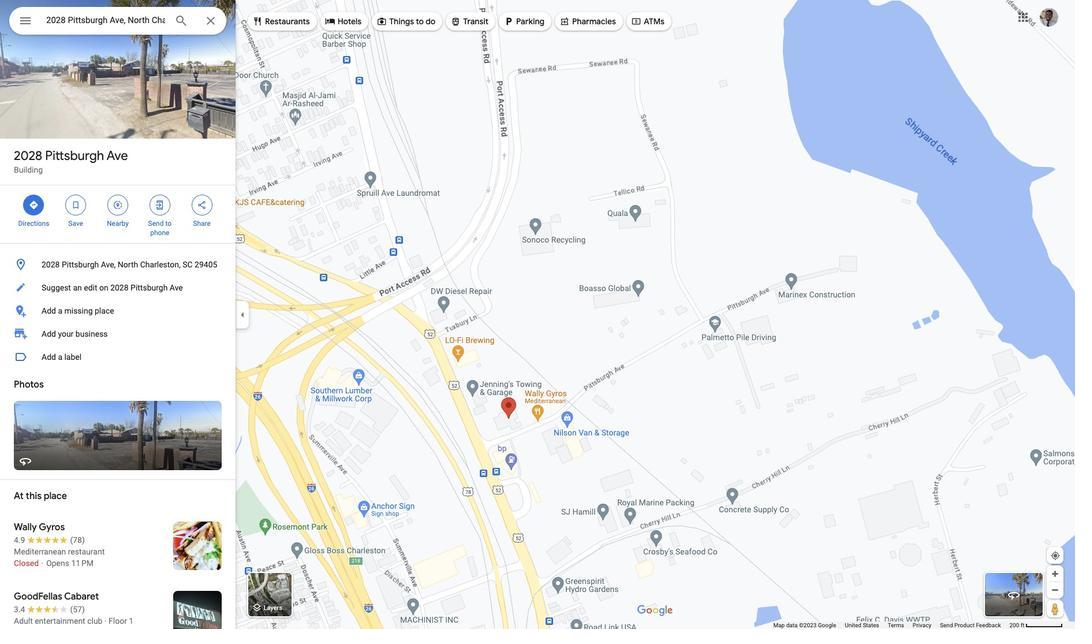 Task type: locate. For each thing, give the bounding box(es) containing it.
add for add a missing place
[[42, 306, 56, 315]]

2028 right on
[[110, 283, 129, 292]]

pittsburgh up an
[[62, 260, 99, 269]]

place down on
[[95, 306, 114, 315]]

business
[[76, 329, 108, 338]]


[[29, 199, 39, 211]]

2 a from the top
[[58, 352, 62, 362]]

a inside add a label button
[[58, 352, 62, 362]]

1 vertical spatial 2028
[[42, 260, 60, 269]]

pittsburgh down charleston,
[[131, 283, 168, 292]]

 things to do
[[377, 15, 436, 28]]

atms
[[644, 16, 665, 27]]

to
[[416, 16, 424, 27], [165, 219, 172, 228]]

pittsburgh for ave,
[[62, 260, 99, 269]]

0 vertical spatial 2028
[[14, 148, 42, 164]]

place
[[95, 306, 114, 315], [44, 490, 67, 502]]

nearby
[[107, 219, 129, 228]]

ave up 
[[107, 148, 128, 164]]

send left product
[[940, 622, 953, 628]]

0 vertical spatial a
[[58, 306, 62, 315]]

an
[[73, 283, 82, 292]]

to inside send to phone
[[165, 219, 172, 228]]

mediterranean
[[14, 547, 66, 556]]

map data ©2023 google
[[774, 622, 837, 628]]

©2023
[[799, 622, 817, 628]]

footer inside 'google maps' 'element'
[[774, 622, 1010, 629]]

 pharmacies
[[560, 15, 616, 28]]

pittsburgh up ""
[[45, 148, 104, 164]]

footer containing map data ©2023 google
[[774, 622, 1010, 629]]

1 vertical spatial place
[[44, 490, 67, 502]]


[[377, 15, 387, 28]]


[[325, 15, 335, 28]]

on
[[99, 283, 108, 292]]

1 add from the top
[[42, 306, 56, 315]]

0 vertical spatial send
[[148, 219, 164, 228]]

send to phone
[[148, 219, 172, 237]]

send
[[148, 219, 164, 228], [940, 622, 953, 628]]


[[197, 199, 207, 211]]

0 vertical spatial pittsburgh
[[45, 148, 104, 164]]

0 vertical spatial to
[[416, 16, 424, 27]]

collapse side panel image
[[236, 308, 249, 321]]

this
[[26, 490, 42, 502]]

1 horizontal spatial ave
[[170, 283, 183, 292]]


[[155, 199, 165, 211]]

do
[[426, 16, 436, 27]]

restaurants
[[265, 16, 310, 27]]

1 vertical spatial to
[[165, 219, 172, 228]]

0 horizontal spatial to
[[165, 219, 172, 228]]

0 vertical spatial add
[[42, 306, 56, 315]]

ave down sc
[[170, 283, 183, 292]]

send up phone
[[148, 219, 164, 228]]

2028
[[14, 148, 42, 164], [42, 260, 60, 269], [110, 283, 129, 292]]

1 vertical spatial a
[[58, 352, 62, 362]]

1 horizontal spatial place
[[95, 306, 114, 315]]

none field inside 2028 pittsburgh ave, north charleston, sc 29405 field
[[46, 13, 165, 27]]

data
[[787, 622, 798, 628]]

google maps element
[[0, 0, 1076, 629]]

0 vertical spatial ave
[[107, 148, 128, 164]]

suggest an edit on 2028 pittsburgh ave button
[[0, 276, 236, 299]]

street view image
[[1007, 588, 1021, 602]]

0 horizontal spatial ave
[[107, 148, 128, 164]]

transit
[[463, 16, 489, 27]]

a left "label"
[[58, 352, 62, 362]]

send inside send to phone
[[148, 219, 164, 228]]

·
[[105, 616, 107, 626]]

None field
[[46, 13, 165, 27]]

0 horizontal spatial send
[[148, 219, 164, 228]]

1 vertical spatial ave
[[170, 283, 183, 292]]

a
[[58, 306, 62, 315], [58, 352, 62, 362]]

2 vertical spatial 2028
[[110, 283, 129, 292]]

pittsburgh
[[45, 148, 104, 164], [62, 260, 99, 269], [131, 283, 168, 292]]

0 vertical spatial place
[[95, 306, 114, 315]]

photos
[[14, 379, 44, 390]]

2028 for ave,
[[42, 260, 60, 269]]

share
[[193, 219, 211, 228]]

at this place
[[14, 490, 67, 502]]

pittsburgh inside 2028 pittsburgh ave building
[[45, 148, 104, 164]]


[[631, 15, 642, 28]]

3 add from the top
[[42, 352, 56, 362]]

layers
[[264, 604, 282, 612]]

place right the this
[[44, 490, 67, 502]]

privacy button
[[913, 622, 932, 629]]

add
[[42, 306, 56, 315], [42, 329, 56, 338], [42, 352, 56, 362]]

2 add from the top
[[42, 329, 56, 338]]

11 pm
[[71, 559, 94, 568]]

edit
[[84, 283, 97, 292]]

phone
[[150, 229, 169, 237]]

1 horizontal spatial to
[[416, 16, 424, 27]]

add left "label"
[[42, 352, 56, 362]]

200
[[1010, 622, 1020, 628]]

sc
[[183, 260, 193, 269]]

29405
[[195, 260, 217, 269]]

2 vertical spatial add
[[42, 352, 56, 362]]

ave inside 2028 pittsburgh ave building
[[107, 148, 128, 164]]

1 vertical spatial pittsburgh
[[62, 260, 99, 269]]

1 vertical spatial add
[[42, 329, 56, 338]]

adult
[[14, 616, 33, 626]]

to left do
[[416, 16, 424, 27]]

2028 up building at top
[[14, 148, 42, 164]]

product
[[955, 622, 975, 628]]

charleston,
[[140, 260, 181, 269]]

a for label
[[58, 352, 62, 362]]

a inside add a missing place button
[[58, 306, 62, 315]]

footer
[[774, 622, 1010, 629]]

200 ft
[[1010, 622, 1025, 628]]

a left "missing"
[[58, 306, 62, 315]]


[[113, 199, 123, 211]]

add down the suggest on the top of page
[[42, 306, 56, 315]]

2028 up the suggest on the top of page
[[42, 260, 60, 269]]

2028 inside 2028 pittsburgh ave building
[[14, 148, 42, 164]]

adult entertainment club · floor 1
[[14, 616, 134, 626]]

ave inside button
[[170, 283, 183, 292]]

pittsburgh for ave
[[45, 148, 104, 164]]

1
[[129, 616, 134, 626]]

1 a from the top
[[58, 306, 62, 315]]

zoom out image
[[1051, 586, 1060, 594]]

entertainment
[[35, 616, 85, 626]]

send for send to phone
[[148, 219, 164, 228]]

to up phone
[[165, 219, 172, 228]]

add your business
[[42, 329, 108, 338]]

united states button
[[845, 622, 880, 629]]

add for add your business
[[42, 329, 56, 338]]

ave
[[107, 148, 128, 164], [170, 283, 183, 292]]


[[451, 15, 461, 28]]

at
[[14, 490, 24, 502]]

2028 pittsburgh ave main content
[[0, 0, 236, 629]]

1 horizontal spatial send
[[940, 622, 953, 628]]

1 vertical spatial send
[[940, 622, 953, 628]]

save
[[68, 219, 83, 228]]

add left your
[[42, 329, 56, 338]]

0 horizontal spatial place
[[44, 490, 67, 502]]

your
[[58, 329, 74, 338]]

send inside send product feedback button
[[940, 622, 953, 628]]

 parking
[[504, 15, 545, 28]]

a for missing
[[58, 306, 62, 315]]

to inside the  things to do
[[416, 16, 424, 27]]

4.9 stars 78 reviews image
[[14, 534, 85, 546]]



Task type: vqa. For each thing, say whether or not it's contained in the screenshot.
· on the bottom of page
yes



Task type: describe. For each thing, give the bounding box(es) containing it.
north
[[118, 260, 138, 269]]

(57)
[[70, 605, 85, 614]]

opens
[[46, 559, 69, 568]]

 button
[[9, 7, 42, 37]]


[[252, 15, 263, 28]]

feedback
[[976, 622, 1001, 628]]

mediterranean restaurant closed ⋅ opens 11 pm
[[14, 547, 105, 568]]

cabaret
[[64, 591, 99, 602]]

google
[[818, 622, 837, 628]]

parking
[[516, 16, 545, 27]]

floor
[[109, 616, 127, 626]]

 restaurants
[[252, 15, 310, 28]]

2028 for ave
[[14, 148, 42, 164]]

united
[[845, 622, 862, 628]]

 search field
[[9, 7, 226, 37]]

4.9
[[14, 535, 25, 545]]

directions
[[18, 219, 49, 228]]

(78)
[[70, 535, 85, 545]]

send for send product feedback
[[940, 622, 953, 628]]


[[504, 15, 514, 28]]

 transit
[[451, 15, 489, 28]]

terms
[[888, 622, 904, 628]]

goodfellas cabaret
[[14, 591, 99, 602]]

add a label
[[42, 352, 82, 362]]

add for add a label
[[42, 352, 56, 362]]

club
[[87, 616, 103, 626]]

2028 pittsburgh ave building
[[14, 148, 128, 174]]

2028 pittsburgh ave, north charleston, sc 29405
[[42, 260, 217, 269]]

wally
[[14, 522, 37, 533]]

actions for 2028 pittsburgh ave region
[[0, 185, 236, 243]]

ft
[[1021, 622, 1025, 628]]

2028 Pittsburgh Ave, North Charleston, SC 29405 field
[[9, 7, 226, 35]]

things
[[389, 16, 414, 27]]

restaurant
[[68, 547, 105, 556]]

closed
[[14, 559, 39, 568]]

pharmacies
[[572, 16, 616, 27]]

hotels
[[338, 16, 362, 27]]

goodfellas
[[14, 591, 62, 602]]

⋅
[[41, 559, 44, 568]]

3.4 stars 57 reviews image
[[14, 604, 85, 615]]

privacy
[[913, 622, 932, 628]]

3.4
[[14, 605, 25, 614]]

 hotels
[[325, 15, 362, 28]]

zoom in image
[[1051, 570, 1060, 578]]

gyros
[[39, 522, 65, 533]]

 atms
[[631, 15, 665, 28]]

add a label button
[[0, 345, 236, 369]]

show street view coverage image
[[1047, 600, 1064, 617]]

wally gyros
[[14, 522, 65, 533]]

add a missing place
[[42, 306, 114, 315]]

2 vertical spatial pittsburgh
[[131, 283, 168, 292]]

suggest an edit on 2028 pittsburgh ave
[[42, 283, 183, 292]]


[[18, 13, 32, 29]]

200 ft button
[[1010, 622, 1063, 628]]

united states
[[845, 622, 880, 628]]

terms button
[[888, 622, 904, 629]]

google account: leeland pitt  
(leeland.pitt@adept.ai) image
[[1040, 8, 1059, 26]]

states
[[863, 622, 880, 628]]

add a missing place button
[[0, 299, 236, 322]]

ave,
[[101, 260, 116, 269]]

place inside add a missing place button
[[95, 306, 114, 315]]

send product feedback button
[[940, 622, 1001, 629]]

add your business link
[[0, 322, 236, 345]]

building
[[14, 165, 43, 174]]

map
[[774, 622, 785, 628]]

show your location image
[[1051, 550, 1061, 561]]

2028 pittsburgh ave, north charleston, sc 29405 button
[[0, 253, 236, 276]]


[[560, 15, 570, 28]]

missing
[[64, 306, 93, 315]]

suggest
[[42, 283, 71, 292]]

send product feedback
[[940, 622, 1001, 628]]


[[71, 199, 81, 211]]

label
[[64, 352, 82, 362]]



